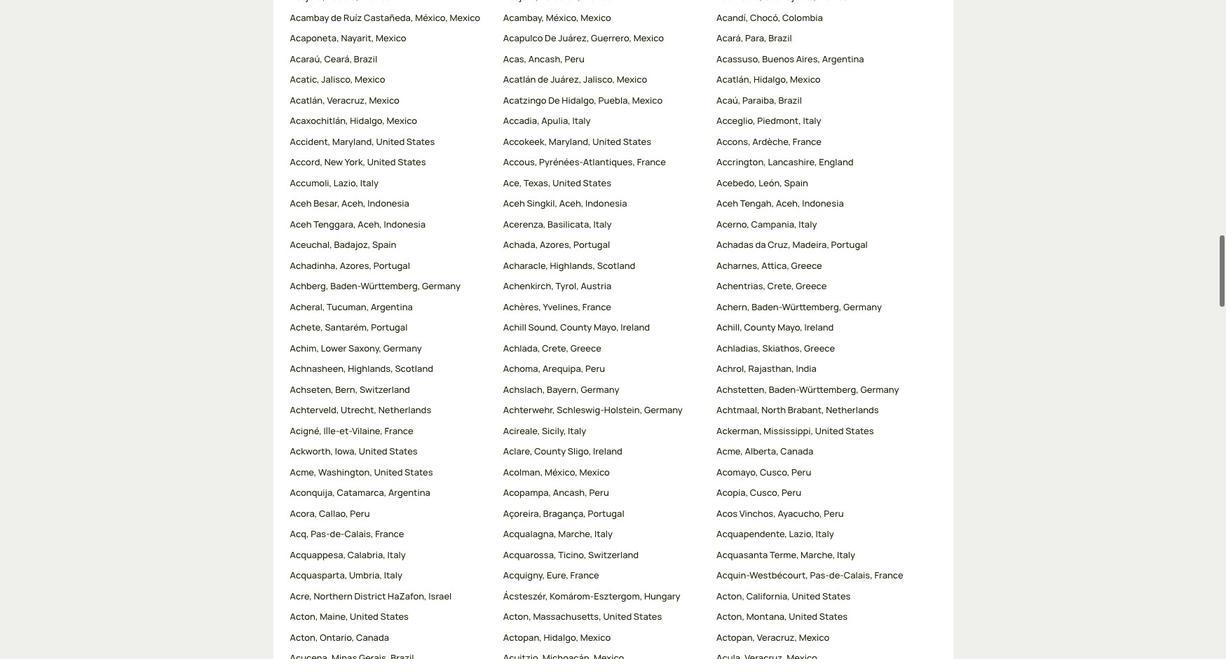 Task type: vqa. For each thing, say whether or not it's contained in the screenshot.
Trail
no



Task type: locate. For each thing, give the bounding box(es) containing it.
dialog
[[0, 0, 1226, 660]]

italy for acceglio, piedmont, italy
[[803, 115, 821, 127]]

united for ace, texas, united states
[[553, 177, 581, 189]]

lazio, down ayacucho,
[[789, 528, 814, 541]]

switzerland down 'acqualagna, marche, italy' link on the bottom of the page
[[588, 549, 639, 561]]

portugal inside achada, azores, portugal link
[[573, 239, 610, 251]]

mexico inside acambay, méxico, mexico 'link'
[[581, 11, 611, 24]]

county
[[560, 321, 592, 334], [744, 321, 776, 334], [534, 445, 566, 458]]

0 horizontal spatial veracruz,
[[327, 94, 367, 106]]

juárez, for guerrero,
[[558, 32, 589, 44]]

0 vertical spatial calais,
[[345, 528, 373, 541]]

mexico inside acatlán de juárez, jalisco, mexico 'link'
[[617, 73, 647, 86]]

crete, up achoma, arequipa, peru
[[542, 342, 569, 355]]

accident, maryland, united states
[[290, 135, 435, 148]]

hungary
[[644, 590, 680, 603]]

portugal inside achadinha, azores, portugal link
[[373, 259, 410, 272]]

1 horizontal spatial highlands,
[[550, 259, 595, 272]]

vinchos,
[[739, 507, 776, 520]]

méxico, down aclare, county sligo, ireland
[[545, 466, 577, 479]]

acton, down ácsteszér,
[[503, 611, 531, 623]]

achentrias, crete, greece link
[[716, 280, 919, 294]]

1 vertical spatial juárez,
[[550, 73, 581, 86]]

ireland down achères, yvelines, france link on the top
[[621, 321, 650, 334]]

0 vertical spatial lazio,
[[334, 177, 358, 189]]

mexico inside the 'acolman, méxico, mexico' link
[[579, 466, 610, 479]]

germany inside achstetten, baden-württemberg, germany link
[[860, 383, 899, 396]]

0 vertical spatial canada
[[780, 445, 813, 458]]

acre, northern district hazafon, israel
[[290, 590, 452, 603]]

1 vertical spatial acatlán,
[[290, 94, 325, 106]]

aceh, for singkil,
[[559, 197, 584, 210]]

portugal down the acheral, tucuman, argentina link
[[371, 321, 408, 334]]

germany inside achterwehr, schleswig-holstein, germany link
[[644, 404, 683, 417]]

acolman, méxico, mexico
[[503, 466, 610, 479]]

county for aclare, county sligo, ireland
[[534, 445, 566, 458]]

mexico inside acaxochitlán, hidalgo, mexico link
[[387, 115, 417, 127]]

greece down achill, county mayo, ireland link
[[804, 342, 835, 355]]

0 vertical spatial marche,
[[558, 528, 593, 541]]

aceh for aceh tengah, aceh, indonesia
[[716, 197, 738, 210]]

1 vertical spatial cusco,
[[750, 487, 780, 499]]

2 vertical spatial württemberg,
[[799, 383, 859, 396]]

achadinha, azores, portugal link
[[290, 259, 492, 273]]

county inside aclare, county sligo, ireland link
[[534, 445, 566, 458]]

1 horizontal spatial azores,
[[540, 239, 572, 251]]

méxico, for acambay,
[[546, 11, 579, 24]]

mayo,
[[594, 321, 619, 334], [778, 321, 803, 334]]

0 vertical spatial highlands,
[[550, 259, 595, 272]]

italy down acos vinchos, ayacucho, peru link
[[816, 528, 834, 541]]

0 horizontal spatial mayo,
[[594, 321, 619, 334]]

1 horizontal spatial calais,
[[844, 570, 873, 582]]

2 vertical spatial brazil
[[779, 94, 802, 106]]

cusco, for acomayo,
[[760, 466, 790, 479]]

acquasparta,
[[290, 570, 347, 582]]

united down the esztergom,
[[603, 611, 632, 623]]

0 horizontal spatial de-
[[330, 528, 345, 541]]

acton, ontario, canada
[[290, 632, 389, 644]]

cusco, for acopia,
[[750, 487, 780, 499]]

juárez, inside 'link'
[[550, 73, 581, 86]]

0 horizontal spatial scotland
[[395, 363, 433, 375]]

jalisco, inside acatic, jalisco, mexico link
[[321, 73, 353, 86]]

lazio, for acquapendente,
[[789, 528, 814, 541]]

actopan, veracruz, mexico link
[[716, 632, 919, 645]]

canada down acton, maine, united states link at left bottom
[[356, 632, 389, 644]]

maryland, down acaxochitlán, hidalgo, mexico
[[332, 135, 374, 148]]

arequipa,
[[543, 363, 583, 375]]

0 horizontal spatial pas-
[[311, 528, 330, 541]]

ancash, down acapulco
[[528, 52, 563, 65]]

highlands,
[[550, 259, 595, 272], [348, 363, 393, 375]]

brabant,
[[788, 404, 824, 417]]

0 horizontal spatial crete,
[[542, 342, 569, 355]]

county down yvelines,
[[560, 321, 592, 334]]

states down "acquin-westbécourt, pas-de-calais, france" link
[[822, 590, 851, 603]]

württemberg, inside the achberg, baden-württemberg, germany 'link'
[[361, 280, 420, 293]]

1 vertical spatial pas-
[[810, 570, 829, 582]]

achenkirch, tyrol, austria
[[503, 280, 612, 293]]

spain for acebedo, león, spain
[[784, 177, 808, 189]]

united down ackworth, iowa, united states link
[[374, 466, 403, 479]]

accous, pyrénées-atlantiques, france
[[503, 156, 666, 169]]

pyrénées-
[[539, 156, 583, 169]]

apulia,
[[541, 115, 571, 127]]

italy for acquasparta, umbria, italy
[[384, 570, 402, 582]]

maine,
[[320, 611, 348, 623]]

germany inside the achslach, bayern, germany link
[[581, 383, 619, 396]]

de inside 'link'
[[538, 73, 549, 86]]

germany down achentrias, crete, greece link
[[843, 301, 882, 313]]

0 vertical spatial spain
[[784, 177, 808, 189]]

accons,
[[716, 135, 751, 148]]

italy down aceh singkil, aceh, indonesia link
[[593, 218, 612, 231]]

italy down acatzingo de hidalgo, puebla, mexico
[[572, 115, 591, 127]]

0 vertical spatial württemberg,
[[361, 280, 420, 293]]

de down acambay, méxico, mexico
[[545, 32, 556, 44]]

york,
[[345, 156, 365, 169]]

württemberg, for achberg,
[[361, 280, 420, 293]]

italy down acq, pas-de-calais, france link at the bottom left
[[387, 549, 406, 561]]

0 vertical spatial scotland
[[597, 259, 635, 272]]

mexico for acatlán, veracruz, mexico
[[369, 94, 400, 106]]

0 horizontal spatial acatlán,
[[290, 94, 325, 106]]

1 horizontal spatial spain
[[784, 177, 808, 189]]

1 horizontal spatial jalisco,
[[583, 73, 615, 86]]

germany inside the achern, baden-württemberg, germany link
[[843, 301, 882, 313]]

0 vertical spatial cusco,
[[760, 466, 790, 479]]

acton, inside 'link'
[[716, 611, 745, 623]]

argentina down "acme, washington, united states" link
[[388, 487, 430, 499]]

switzerland inside 'link'
[[588, 549, 639, 561]]

skiathos,
[[762, 342, 802, 355]]

mexico inside "actopan, hidalgo, mexico" link
[[580, 632, 611, 644]]

italy down acquappesa, calabria, italy link
[[384, 570, 402, 582]]

maryland, for accokeek,
[[549, 135, 591, 148]]

county inside achill, county mayo, ireland link
[[744, 321, 776, 334]]

acton, down acre,
[[290, 611, 318, 623]]

2 actopan, from the left
[[716, 632, 755, 644]]

aceh inside aceh besar, aceh, indonesia link
[[290, 197, 312, 210]]

1 vertical spatial azores,
[[340, 259, 372, 272]]

acambay, méxico, mexico
[[503, 11, 611, 24]]

highlands, down saxony,
[[348, 363, 393, 375]]

germany inside the achberg, baden-württemberg, germany 'link'
[[422, 280, 460, 293]]

mexico inside "acatlán, hidalgo, mexico" link
[[790, 73, 821, 86]]

vilaine,
[[352, 425, 383, 437]]

cusco, inside the acomayo, cusco, peru link
[[760, 466, 790, 479]]

0 horizontal spatial highlands,
[[348, 363, 393, 375]]

spain down aceh tenggara, aceh, indonesia link
[[372, 239, 396, 251]]

achberg, baden-württemberg, germany link
[[290, 280, 492, 294]]

0 vertical spatial de-
[[330, 528, 345, 541]]

0 vertical spatial pas-
[[311, 528, 330, 541]]

1 vertical spatial spain
[[372, 239, 396, 251]]

mexico inside acatic, jalisco, mexico link
[[355, 73, 385, 86]]

1 vertical spatial switzerland
[[588, 549, 639, 561]]

states for acton, maine, united states
[[380, 611, 409, 623]]

states for acton, montana, united states
[[819, 611, 848, 623]]

1 horizontal spatial mayo,
[[778, 321, 803, 334]]

acq,
[[290, 528, 309, 541]]

actopan, for actopan, veracruz, mexico
[[716, 632, 755, 644]]

acatlán, for acatlán, veracruz, mexico
[[290, 94, 325, 106]]

2 vertical spatial argentina
[[388, 487, 430, 499]]

württemberg, down achrol, rajasthan, india link
[[799, 383, 859, 396]]

acerenza, basilicata, italy link
[[503, 218, 705, 232]]

greece down achill sound, county mayo, ireland
[[570, 342, 601, 355]]

portugal down the aceuchal, badajoz, spain link
[[373, 259, 410, 272]]

baden-
[[330, 280, 361, 293], [752, 301, 782, 313], [769, 383, 799, 396]]

portugal for açoreira, bragança, portugal
[[588, 507, 624, 520]]

argentina
[[822, 52, 864, 65], [371, 301, 413, 313], [388, 487, 430, 499]]

acton, for acton, massachusetts, united states
[[503, 611, 531, 623]]

ancash, for acas,
[[528, 52, 563, 65]]

lazio, for accumoli,
[[334, 177, 358, 189]]

achill, county mayo, ireland
[[716, 321, 834, 334]]

de- inside acq, pas-de-calais, france link
[[330, 528, 345, 541]]

acquarossa,
[[503, 549, 556, 561]]

1 maryland, from the left
[[332, 135, 374, 148]]

1 vertical spatial de
[[538, 73, 549, 86]]

1 vertical spatial scotland
[[395, 363, 433, 375]]

acton, down "acquin-"
[[716, 590, 745, 603]]

acton, left ontario,
[[290, 632, 318, 644]]

1 horizontal spatial lazio,
[[789, 528, 814, 541]]

italy down accord, new york, united states at the top of the page
[[360, 177, 378, 189]]

1 horizontal spatial acme,
[[716, 445, 743, 458]]

0 horizontal spatial spain
[[372, 239, 396, 251]]

acquarossa, ticino, switzerland link
[[503, 549, 705, 562]]

de for acatzingo
[[548, 94, 560, 106]]

ireland for aclare, county sligo, ireland
[[593, 445, 622, 458]]

juárez,
[[558, 32, 589, 44], [550, 73, 581, 86]]

aceh, for tengah,
[[776, 197, 800, 210]]

1 netherlands from the left
[[378, 404, 431, 417]]

açoreira, bragança, portugal
[[503, 507, 624, 520]]

aceh inside aceh tengah, aceh, indonesia link
[[716, 197, 738, 210]]

states inside 'link'
[[819, 611, 848, 623]]

singkil,
[[527, 197, 557, 210]]

acton, for acton, california, united states
[[716, 590, 745, 603]]

1 horizontal spatial de
[[538, 73, 549, 86]]

calais,
[[345, 528, 373, 541], [844, 570, 873, 582]]

baden- for achstetten,
[[769, 383, 799, 396]]

indonesia for aceh tenggara, aceh, indonesia
[[384, 218, 426, 231]]

1 horizontal spatial canada
[[780, 445, 813, 458]]

germany down 'achete, santarém, portugal' link
[[383, 342, 422, 355]]

united for acton, maine, united states
[[350, 611, 379, 623]]

aceh inside aceh singkil, aceh, indonesia link
[[503, 197, 525, 210]]

states down the accous, pyrénées-atlantiques, france link
[[583, 177, 611, 189]]

brazil up buenos on the right top
[[769, 32, 792, 44]]

aceh down accumoli,
[[290, 197, 312, 210]]

1 horizontal spatial veracruz,
[[757, 632, 797, 644]]

1 horizontal spatial acatlán,
[[716, 73, 752, 86]]

de- inside "acquin-westbécourt, pas-de-calais, france" link
[[829, 570, 844, 582]]

germany inside achim, lower saxony, germany link
[[383, 342, 422, 355]]

mississippi,
[[764, 425, 813, 437]]

württemberg, inside the achern, baden-württemberg, germany link
[[782, 301, 841, 313]]

peru for acora, callao, peru
[[350, 507, 370, 520]]

portugal inside açoreira, bragança, portugal link
[[588, 507, 624, 520]]

0 vertical spatial veracruz,
[[327, 94, 367, 106]]

jalisco, down acas, ancash, peru link
[[583, 73, 615, 86]]

0 horizontal spatial azores,
[[340, 259, 372, 272]]

mexico inside acaponeta, nayarit, mexico link
[[376, 32, 406, 44]]

acaponeta,
[[290, 32, 339, 44]]

states down hungary
[[634, 611, 662, 623]]

ancash, for acopampa,
[[553, 487, 587, 499]]

de- down acquasanta terme, marche, italy link
[[829, 570, 844, 582]]

united down acaxochitlán, hidalgo, mexico link
[[376, 135, 405, 148]]

0 vertical spatial argentina
[[822, 52, 864, 65]]

mexico right 'puebla,'
[[632, 94, 663, 106]]

accumoli, lazio, italy
[[290, 177, 378, 189]]

0 horizontal spatial acme,
[[290, 466, 316, 479]]

acigné, ille-et-vilaine, france
[[290, 425, 413, 437]]

0 vertical spatial baden-
[[330, 280, 361, 293]]

cusco, inside acopia, cusco, peru link
[[750, 487, 780, 499]]

achslach,
[[503, 383, 545, 396]]

acme, for acme, washington, united states
[[290, 466, 316, 479]]

0 horizontal spatial actopan,
[[503, 632, 542, 644]]

argentina down acará, para, brazil link
[[822, 52, 864, 65]]

achada, azores, portugal
[[503, 239, 610, 251]]

1 vertical spatial de
[[548, 94, 560, 106]]

germany for achim, lower saxony, germany
[[383, 342, 422, 355]]

peru down achlada, crete, greece link
[[585, 363, 605, 375]]

united
[[376, 135, 405, 148], [593, 135, 621, 148], [367, 156, 396, 169], [553, 177, 581, 189], [815, 425, 844, 437], [359, 445, 387, 458], [374, 466, 403, 479], [792, 590, 820, 603], [350, 611, 379, 623], [603, 611, 632, 623], [789, 611, 818, 623]]

1 vertical spatial baden-
[[752, 301, 782, 313]]

1 vertical spatial brazil
[[354, 52, 377, 65]]

0 horizontal spatial lazio,
[[334, 177, 358, 189]]

maryland, for accident,
[[332, 135, 374, 148]]

1 horizontal spatial pas-
[[810, 570, 829, 582]]

0 vertical spatial juárez,
[[558, 32, 589, 44]]

0 vertical spatial brazil
[[769, 32, 792, 44]]

mayo, up skiathos,
[[778, 321, 803, 334]]

méxico, inside 'link'
[[546, 11, 579, 24]]

acaponeta, nayarit, mexico
[[290, 32, 406, 44]]

states up atlantiques, at the top
[[623, 135, 651, 148]]

achslach, bayern, germany link
[[503, 383, 705, 397]]

juárez, down acambay, méxico, mexico
[[558, 32, 589, 44]]

1 vertical spatial de-
[[829, 570, 844, 582]]

greece for achladias, skiathos, greece
[[804, 342, 835, 355]]

mexico down acatlán, veracruz, mexico link
[[387, 115, 417, 127]]

indonesia for aceh singkil, aceh, indonesia
[[585, 197, 627, 210]]

italy down açoreira, bragança, portugal link on the bottom of the page
[[594, 528, 613, 541]]

canada down ackerman, mississippi, united states
[[780, 445, 813, 458]]

acos vinchos, ayacucho, peru
[[716, 507, 844, 520]]

indonesia for aceh besar, aceh, indonesia
[[368, 197, 409, 210]]

states for accokeek, maryland, united states
[[623, 135, 651, 148]]

azores, down badajoz,
[[340, 259, 372, 272]]

hidalgo, for acaxochitlán, hidalgo, mexico
[[350, 115, 385, 127]]

aceh tengah, aceh, indonesia
[[716, 197, 844, 210]]

0 horizontal spatial netherlands
[[378, 404, 431, 417]]

de
[[331, 11, 342, 24], [538, 73, 549, 86]]

portugal for achete, santarém, portugal
[[371, 321, 408, 334]]

accadia, apulia, italy link
[[503, 115, 705, 128]]

portugal inside achadas da cruz, madeira, portugal link
[[831, 239, 868, 251]]

mexico
[[450, 11, 480, 24], [581, 11, 611, 24], [376, 32, 406, 44], [633, 32, 664, 44], [355, 73, 385, 86], [617, 73, 647, 86], [790, 73, 821, 86], [369, 94, 400, 106], [632, 94, 663, 106], [387, 115, 417, 127], [579, 466, 610, 479], [580, 632, 611, 644], [799, 632, 829, 644]]

0 vertical spatial acme,
[[716, 445, 743, 458]]

greece for acharnes, attica, greece
[[791, 259, 822, 272]]

peru down 'aconquija, catamarca, argentina'
[[350, 507, 370, 520]]

aceh up acerno,
[[716, 197, 738, 210]]

0 horizontal spatial de
[[331, 11, 342, 24]]

germany down achrol, rajasthan, india link
[[860, 383, 899, 396]]

aceh down ace,
[[503, 197, 525, 210]]

indonesia down acebedo, león, spain link at top right
[[802, 197, 844, 210]]

aceh inside aceh tenggara, aceh, indonesia link
[[290, 218, 312, 231]]

acquapendente,
[[716, 528, 787, 541]]

acora, callao, peru link
[[290, 507, 492, 521]]

scotland for acharacle, highlands, scotland
[[597, 259, 635, 272]]

juárez, up acatzingo de hidalgo, puebla, mexico
[[550, 73, 581, 86]]

aceh, up the aceh tenggara, aceh, indonesia
[[341, 197, 366, 210]]

württemberg, down achentrias, crete, greece link
[[782, 301, 841, 313]]

azores, for achada,
[[540, 239, 572, 251]]

terme,
[[770, 549, 799, 561]]

mexico inside actopan, veracruz, mexico link
[[799, 632, 829, 644]]

marche, up ticino,
[[558, 528, 593, 541]]

jalisco, inside acatlán de juárez, jalisco, mexico 'link'
[[583, 73, 615, 86]]

acerno, campania, italy link
[[716, 218, 919, 232]]

1 horizontal spatial marche,
[[801, 549, 835, 561]]

1 vertical spatial ancash,
[[553, 487, 587, 499]]

acharnes, attica, greece link
[[716, 259, 919, 273]]

méxico,
[[415, 11, 448, 24], [546, 11, 579, 24], [545, 466, 577, 479]]

acton, for acton, montana, united states
[[716, 611, 745, 623]]

ancash, up bragança,
[[553, 487, 587, 499]]

states for ace, texas, united states
[[583, 177, 611, 189]]

nayarit,
[[341, 32, 374, 44]]

accadia,
[[503, 115, 540, 127]]

ackworth, iowa, united states
[[290, 445, 418, 458]]

achnasheen, highlands, scotland link
[[290, 363, 492, 376]]

italy for accumoli, lazio, italy
[[360, 177, 378, 189]]

crete, for achlada,
[[542, 342, 569, 355]]

ireland for achill, county mayo, ireland
[[804, 321, 834, 334]]

aceh, up campania,
[[776, 197, 800, 210]]

0 horizontal spatial switzerland
[[360, 383, 410, 396]]

ácsteszér, komárom-esztergom, hungary
[[503, 590, 680, 603]]

italy down acaú, paraiba, brazil link
[[803, 115, 821, 127]]

1 actopan, from the left
[[503, 632, 542, 644]]

esztergom,
[[594, 590, 642, 603]]

united down district
[[350, 611, 379, 623]]

ayacucho,
[[778, 507, 822, 520]]

achill
[[503, 321, 526, 334]]

1 vertical spatial canada
[[356, 632, 389, 644]]

2 mayo, from the left
[[778, 321, 803, 334]]

states down achtmaal, north brabant, netherlands link
[[846, 425, 874, 437]]

mexico inside the acambay de ruíz castañeda, méxico, mexico link
[[450, 11, 480, 24]]

mexico down acatic, jalisco, mexico link
[[369, 94, 400, 106]]

acaraú, ceará, brazil
[[290, 52, 377, 65]]

cusco,
[[760, 466, 790, 479], [750, 487, 780, 499]]

united inside 'link'
[[789, 611, 818, 623]]

acme,
[[716, 445, 743, 458], [290, 466, 316, 479]]

0 vertical spatial switzerland
[[360, 383, 410, 396]]

1 horizontal spatial de-
[[829, 570, 844, 582]]

acton, for acton, maine, united states
[[290, 611, 318, 623]]

2 jalisco, from the left
[[583, 73, 615, 86]]

sound,
[[528, 321, 558, 334]]

1 vertical spatial highlands,
[[348, 363, 393, 375]]

greece down madeira,
[[791, 259, 822, 272]]

de down acas, ancash, peru
[[538, 73, 549, 86]]

0 horizontal spatial marche,
[[558, 528, 593, 541]]

peru down the 'acolman, méxico, mexico' link
[[589, 487, 609, 499]]

achill sound, county mayo, ireland link
[[503, 321, 705, 335]]

1 vertical spatial württemberg,
[[782, 301, 841, 313]]

méxico, for acolman,
[[545, 466, 577, 479]]

united for acton, montana, united states
[[789, 611, 818, 623]]

baden- up north
[[769, 383, 799, 396]]

0 horizontal spatial maryland,
[[332, 135, 374, 148]]

acatlán de juárez, jalisco, mexico
[[503, 73, 647, 86]]

indonesia down accumoli, lazio, italy link on the top of page
[[368, 197, 409, 210]]

greece
[[791, 259, 822, 272], [796, 280, 827, 293], [570, 342, 601, 355], [804, 342, 835, 355]]

hidalgo, down the acatlán de juárez, jalisco, mexico
[[562, 94, 597, 106]]

0 vertical spatial azores,
[[540, 239, 572, 251]]

united for ackworth, iowa, united states
[[359, 445, 387, 458]]

brazil for acaraú, ceará, brazil
[[354, 52, 377, 65]]

indonesia down ace, texas, united states link
[[585, 197, 627, 210]]

1 vertical spatial crete,
[[542, 342, 569, 355]]

württemberg, inside achstetten, baden-württemberg, germany link
[[799, 383, 859, 396]]

germany down achadinha, azores, portugal link
[[422, 280, 460, 293]]

0 vertical spatial ancash,
[[528, 52, 563, 65]]

santarém,
[[325, 321, 369, 334]]

württemberg, for achern,
[[782, 301, 841, 313]]

0 vertical spatial de
[[545, 32, 556, 44]]

0 vertical spatial crete,
[[767, 280, 794, 293]]

acme, alberta, canada
[[716, 445, 813, 458]]

states for ackworth, iowa, united states
[[389, 445, 418, 458]]

württemberg, down achadinha, azores, portugal link
[[361, 280, 420, 293]]

umbria,
[[349, 570, 382, 582]]

azores, for achadinha,
[[340, 259, 372, 272]]

pas- down acquasanta terme, marche, italy link
[[810, 570, 829, 582]]

2 vertical spatial baden-
[[769, 383, 799, 396]]

mexico left acambay,
[[450, 11, 480, 24]]

mexico for acaxochitlán, hidalgo, mexico
[[387, 115, 417, 127]]

portugal inside 'achete, santarém, portugal' link
[[371, 321, 408, 334]]

2 maryland, from the left
[[549, 135, 591, 148]]

0 vertical spatial acatlán,
[[716, 73, 752, 86]]

1 vertical spatial argentina
[[371, 301, 413, 313]]

aceh up aceuchal,
[[290, 218, 312, 231]]

1 horizontal spatial actopan,
[[716, 632, 755, 644]]

württemberg, for achstetten,
[[799, 383, 859, 396]]

1 horizontal spatial switzerland
[[588, 549, 639, 561]]

argentina for aconquija, catamarca, argentina
[[388, 487, 430, 499]]

0 vertical spatial de
[[331, 11, 342, 24]]

1 horizontal spatial crete,
[[767, 280, 794, 293]]

brazil for acaú, paraiba, brazil
[[779, 94, 802, 106]]

jalisco,
[[321, 73, 353, 86], [583, 73, 615, 86]]

baden- up tucuman,
[[330, 280, 361, 293]]

portugal down acerno, campania, italy link
[[831, 239, 868, 251]]

acquapendente, lazio, italy link
[[716, 528, 919, 542]]

de up apulia,
[[548, 94, 560, 106]]

mexico up acapulco de juárez, guerrero, mexico link
[[581, 11, 611, 24]]

lancashire,
[[768, 156, 817, 169]]

aceh for aceh singkil, aceh, indonesia
[[503, 197, 525, 210]]

1 vertical spatial acme,
[[290, 466, 316, 479]]

scotland down achim, lower saxony, germany link
[[395, 363, 433, 375]]

mexico inside acapulco de juárez, guerrero, mexico link
[[633, 32, 664, 44]]

1 vertical spatial lazio,
[[789, 528, 814, 541]]

marche, down acquapendente, lazio, italy link
[[801, 549, 835, 561]]

hidalgo, down buenos on the right top
[[754, 73, 788, 86]]

mexico down 'acton, montana, united states' 'link'
[[799, 632, 829, 644]]

accrington,
[[716, 156, 766, 169]]

mexico inside acatlán, veracruz, mexico link
[[369, 94, 400, 106]]

0 horizontal spatial canada
[[356, 632, 389, 644]]

united up aceh singkil, aceh, indonesia at the top of page
[[553, 177, 581, 189]]

veracruz, down "acton, montana, united states"
[[757, 632, 797, 644]]

peru up ayacucho,
[[782, 487, 801, 499]]

acerno,
[[716, 218, 749, 231]]

de left ruíz
[[331, 11, 342, 24]]

spain down lancashire,
[[784, 177, 808, 189]]

italy up sligo,
[[568, 425, 586, 437]]

1 horizontal spatial netherlands
[[826, 404, 879, 417]]

baden- inside 'link'
[[330, 280, 361, 293]]

1 horizontal spatial maryland,
[[549, 135, 591, 148]]

1 vertical spatial veracruz,
[[757, 632, 797, 644]]

brazil up piedmont,
[[779, 94, 802, 106]]

argentina down the achberg, baden-württemberg, germany 'link'
[[371, 301, 413, 313]]

cusco, down the acomayo, cusco, peru
[[750, 487, 780, 499]]

1 jalisco, from the left
[[321, 73, 353, 86]]

achladias, skiathos, greece link
[[716, 342, 919, 356]]

acton, left montana,
[[716, 611, 745, 623]]

veracruz, up acaxochitlán, hidalgo, mexico
[[327, 94, 367, 106]]

states down acton, california, united states link
[[819, 611, 848, 623]]

açoreira, bragança, portugal link
[[503, 507, 705, 521]]

0 horizontal spatial jalisco,
[[321, 73, 353, 86]]

greece down acharnes, attica, greece link
[[796, 280, 827, 293]]

1 horizontal spatial scotland
[[597, 259, 635, 272]]



Task type: describe. For each thing, give the bounding box(es) containing it.
acatic,
[[290, 73, 319, 86]]

campania,
[[751, 218, 797, 231]]

acos
[[716, 507, 738, 520]]

united for accident, maryland, united states
[[376, 135, 405, 148]]

achrol, rajasthan, india
[[716, 363, 817, 375]]

1 vertical spatial calais,
[[844, 570, 873, 582]]

acopia,
[[716, 487, 748, 499]]

texas,
[[524, 177, 551, 189]]

acquigny, eure, france link
[[503, 570, 705, 583]]

aceh for aceh tenggara, aceh, indonesia
[[290, 218, 312, 231]]

de for acambay
[[331, 11, 342, 24]]

acaraú,
[[290, 52, 322, 65]]

acceglio,
[[716, 115, 756, 127]]

peru for acopia, cusco, peru
[[782, 487, 801, 499]]

mexico for actopan, hidalgo, mexico
[[580, 632, 611, 644]]

canada for acme, alberta, canada
[[780, 445, 813, 458]]

bragança,
[[543, 507, 586, 520]]

cookie consent banner dialog
[[17, 593, 1209, 643]]

hidalgo, for actopan, hidalgo, mexico
[[544, 632, 578, 644]]

actopan, veracruz, mexico
[[716, 632, 829, 644]]

achete,
[[290, 321, 323, 334]]

acquigny, eure, france
[[503, 570, 599, 582]]

acomayo,
[[716, 466, 758, 479]]

actopan, for actopan, hidalgo, mexico
[[503, 632, 542, 644]]

acton, massachusetts, united states link
[[503, 611, 705, 625]]

acatzingo de hidalgo, puebla, mexico
[[503, 94, 663, 106]]

spain for aceuchal, badajoz, spain
[[372, 239, 396, 251]]

acatlán, for acatlán, hidalgo, mexico
[[716, 73, 752, 86]]

accrington, lancashire, england
[[716, 156, 853, 169]]

northern
[[314, 590, 353, 603]]

acquasanta terme, marche, italy
[[716, 549, 855, 561]]

badajoz,
[[334, 239, 370, 251]]

aceh, for tenggara,
[[358, 218, 382, 231]]

county inside achill sound, county mayo, ireland link
[[560, 321, 592, 334]]

acopampa, ancash, peru link
[[503, 487, 705, 500]]

chocó,
[[750, 11, 780, 24]]

aceh, for besar,
[[341, 197, 366, 210]]

aclare,
[[503, 445, 532, 458]]

aceh besar, aceh, indonesia
[[290, 197, 409, 210]]

acas, ancash, peru link
[[503, 52, 705, 66]]

mexico for acatic, jalisco, mexico
[[355, 73, 385, 86]]

states down accident, maryland, united states link
[[398, 156, 426, 169]]

acme, alberta, canada link
[[716, 445, 919, 459]]

acatzingo de hidalgo, puebla, mexico link
[[503, 94, 705, 108]]

acme, washington, united states
[[290, 466, 433, 479]]

callao,
[[319, 507, 348, 520]]

united for acme, washington, united states
[[374, 466, 403, 479]]

acambay de ruíz castañeda, méxico, mexico
[[290, 11, 480, 24]]

acheral, tucuman, argentina
[[290, 301, 413, 313]]

county for achill, county mayo, ireland
[[744, 321, 776, 334]]

ace, texas, united states link
[[503, 177, 705, 190]]

de for acatlán
[[538, 73, 549, 86]]

acqualagna, marche, italy
[[503, 528, 613, 541]]

acton, for acton, ontario, canada
[[290, 632, 318, 644]]

acquin-westbécourt, pas-de-calais, france link
[[716, 570, 919, 583]]

switzerland for achseten, bern, switzerland
[[360, 383, 410, 396]]

lower
[[321, 342, 347, 355]]

achete, santarém, portugal
[[290, 321, 408, 334]]

acas,
[[503, 52, 527, 65]]

italy for acqualagna, marche, italy
[[594, 528, 613, 541]]

acora, callao, peru
[[290, 507, 370, 520]]

mexico for acolman, méxico, mexico
[[579, 466, 610, 479]]

achentrias, crete, greece
[[716, 280, 827, 293]]

1 vertical spatial marche,
[[801, 549, 835, 561]]

states for acton, california, united states
[[822, 590, 851, 603]]

mexico for acambay, méxico, mexico
[[581, 11, 611, 24]]

madeira,
[[792, 239, 829, 251]]

acharacle, highlands, scotland
[[503, 259, 635, 272]]

accous,
[[503, 156, 537, 169]]

accident,
[[290, 135, 330, 148]]

canada for acton, ontario, canada
[[356, 632, 389, 644]]

bayern,
[[547, 383, 579, 396]]

states for acme, washington, united states
[[405, 466, 433, 479]]

mexico for acatlán, hidalgo, mexico
[[790, 73, 821, 86]]

sicily,
[[542, 425, 566, 437]]

acre,
[[290, 590, 312, 603]]

united for ackerman, mississippi, united states
[[815, 425, 844, 437]]

argentina inside 'link'
[[822, 52, 864, 65]]

baden- for achberg,
[[330, 280, 361, 293]]

achete, santarém, portugal link
[[290, 321, 492, 335]]

italy for acquapendente, lazio, italy
[[816, 528, 834, 541]]

aceh for aceh besar, aceh, indonesia
[[290, 197, 312, 210]]

acton, montana, united states link
[[716, 611, 919, 625]]

2 netherlands from the left
[[826, 404, 879, 417]]

de for acapulco
[[545, 32, 556, 44]]

acaú, paraiba, brazil link
[[716, 94, 919, 108]]

united down accident, maryland, united states link
[[367, 156, 396, 169]]

peru for achoma, arequipa, peru
[[585, 363, 605, 375]]

peru for acas, ancash, peru
[[565, 52, 585, 65]]

acambay de ruíz castañeda, méxico, mexico link
[[290, 11, 492, 25]]

portugal for achada, azores, portugal
[[573, 239, 610, 251]]

accord, new york, united states
[[290, 156, 426, 169]]

achlada, crete, greece link
[[503, 342, 705, 356]]

acquin-
[[716, 570, 750, 582]]

highlands, for achnasheen,
[[348, 363, 393, 375]]

achterveld,
[[290, 404, 339, 417]]

portugal for achadinha, azores, portugal
[[373, 259, 410, 272]]

peru for acomayo, cusco, peru
[[791, 466, 811, 479]]

indonesia for aceh tengah, aceh, indonesia
[[802, 197, 844, 210]]

juárez, for jalisco,
[[550, 73, 581, 86]]

hidalgo, for acatlán, hidalgo, mexico
[[754, 73, 788, 86]]

veracruz, for acatlán,
[[327, 94, 367, 106]]

acatzingo
[[503, 94, 547, 106]]

states for ackerman, mississippi, united states
[[846, 425, 874, 437]]

achadas
[[716, 239, 754, 251]]

tyrol,
[[556, 280, 579, 293]]

baden- for achern,
[[752, 301, 782, 313]]

achberg,
[[290, 280, 328, 293]]

acambay,
[[503, 11, 544, 24]]

crete, for achentrias,
[[767, 280, 794, 293]]

acquasanta
[[716, 549, 768, 561]]

acceglio, piedmont, italy link
[[716, 115, 919, 128]]

veracruz, for actopan,
[[757, 632, 797, 644]]

achseten,
[[290, 383, 333, 396]]

buenos
[[762, 52, 794, 65]]

açoreira,
[[503, 507, 541, 520]]

mexico inside acatzingo de hidalgo, puebla, mexico link
[[632, 94, 663, 106]]

et-
[[340, 425, 352, 437]]

acopia, cusco, peru
[[716, 487, 801, 499]]

para,
[[745, 32, 767, 44]]

acheral,
[[290, 301, 325, 313]]

ackerman,
[[716, 425, 762, 437]]

highlands, for acharacle,
[[550, 259, 595, 272]]

1 mayo, from the left
[[594, 321, 619, 334]]

achern, baden-württemberg, germany
[[716, 301, 882, 313]]

greece for achlada, crete, greece
[[570, 342, 601, 355]]

peru down acopia, cusco, peru link at the bottom of the page
[[824, 507, 844, 520]]

india
[[796, 363, 817, 375]]

achadas da cruz, madeira, portugal link
[[716, 239, 919, 252]]

yvelines,
[[543, 301, 581, 313]]

acapulco de juárez, guerrero, mexico
[[503, 32, 664, 44]]

calabria,
[[348, 549, 386, 561]]

italy for acireale, sicily, italy
[[568, 425, 586, 437]]

castañeda,
[[364, 11, 413, 24]]

ackerman, mississippi, united states link
[[716, 425, 919, 438]]

states for accident, maryland, united states
[[406, 135, 435, 148]]

peru for acopampa, ancash, peru
[[589, 487, 609, 499]]

acapulco de juárez, guerrero, mexico link
[[503, 32, 705, 45]]

germany for achern, baden-württemberg, germany
[[843, 301, 882, 313]]

achenkirch, tyrol, austria link
[[503, 280, 705, 294]]

acatic, jalisco, mexico link
[[290, 73, 492, 87]]

acireale,
[[503, 425, 540, 437]]

states for acton, massachusetts, united states
[[634, 611, 662, 623]]

mexico for actopan, veracruz, mexico
[[799, 632, 829, 644]]

acomayo, cusco, peru
[[716, 466, 811, 479]]

mexico for acaponeta, nayarit, mexico
[[376, 32, 406, 44]]

italy for acquappesa, calabria, italy
[[387, 549, 406, 561]]

aceh singkil, aceh, indonesia
[[503, 197, 627, 210]]

brazil for acará, para, brazil
[[769, 32, 792, 44]]

italy down acquapendente, lazio, italy link
[[837, 549, 855, 561]]

north
[[761, 404, 786, 417]]

achères,
[[503, 301, 541, 313]]

germany for achstetten, baden-württemberg, germany
[[860, 383, 899, 396]]

achoma, arequipa, peru
[[503, 363, 605, 375]]

scotland for achnasheen, highlands, scotland
[[395, 363, 433, 375]]

ille-
[[324, 425, 340, 437]]

accadia, apulia, italy
[[503, 115, 591, 127]]

acme, for acme, alberta, canada
[[716, 445, 743, 458]]

accons, ardèche, france
[[716, 135, 822, 148]]

italy for accadia, apulia, italy
[[572, 115, 591, 127]]

achterwehr, schleswig-holstein, germany link
[[503, 404, 705, 418]]

massachusetts,
[[533, 611, 601, 623]]

méxico, right castañeda,
[[415, 11, 448, 24]]

komárom-
[[550, 590, 594, 603]]

greece for achentrias, crete, greece
[[796, 280, 827, 293]]

0 horizontal spatial calais,
[[345, 528, 373, 541]]



